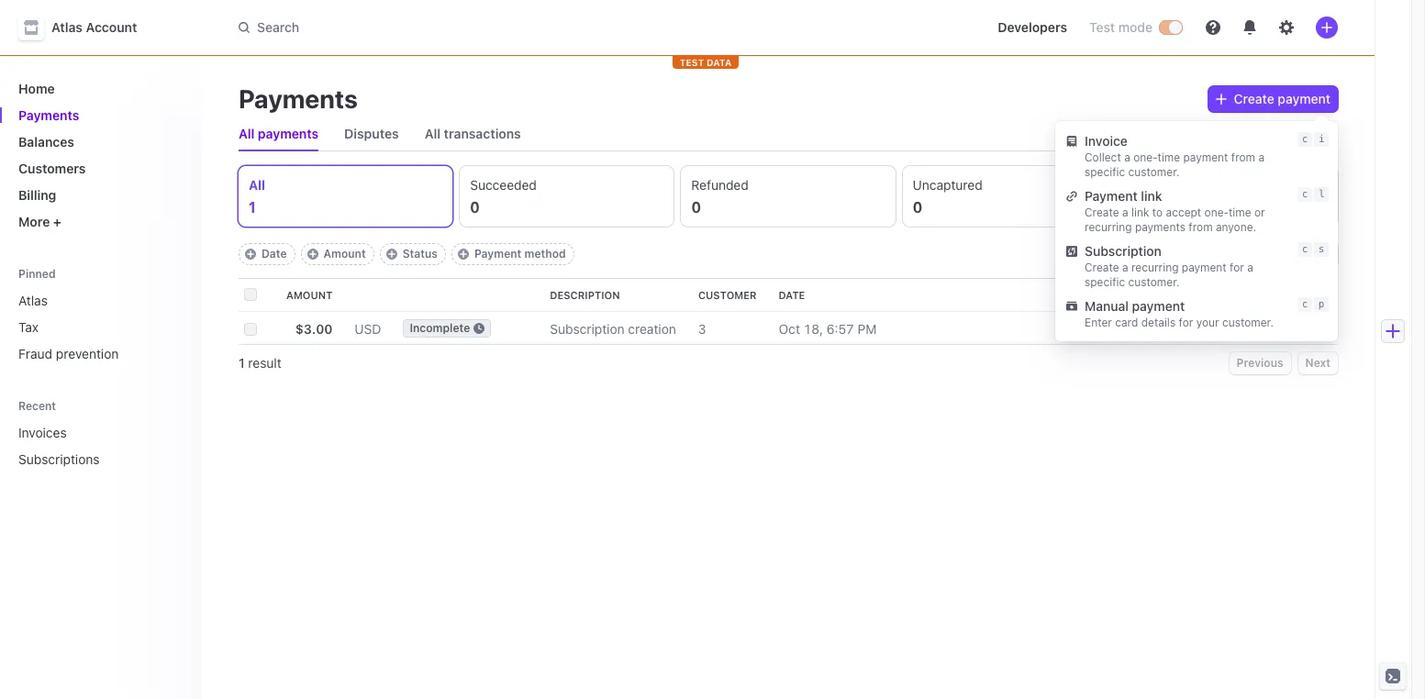 Task type: vqa. For each thing, say whether or not it's contained in the screenshot.
one-
yes



Task type: describe. For each thing, give the bounding box(es) containing it.
previous button
[[1229, 352, 1291, 374]]

clear history image
[[171, 400, 182, 411]]

all 1
[[249, 177, 265, 216]]

edit pins image
[[171, 268, 182, 279]]

home link
[[11, 73, 187, 104]]

0 for uncaptured 0
[[913, 199, 923, 216]]

failed
[[1134, 177, 1169, 193]]

help image
[[1206, 20, 1221, 35]]

a up "or"
[[1259, 151, 1265, 164]]

manual
[[1085, 298, 1129, 314]]

l
[[1319, 188, 1325, 200]]

previous
[[1237, 356, 1284, 370]]

payment inside create payment popup button
[[1278, 91, 1331, 106]]

enter
[[1085, 316, 1112, 329]]

more +
[[18, 214, 61, 229]]

succeeded
[[470, 177, 537, 193]]

a down anyone.
[[1247, 261, 1253, 274]]

data
[[707, 57, 732, 68]]

1 vertical spatial amount
[[286, 289, 333, 301]]

all payments
[[239, 126, 319, 141]]

columns
[[1278, 246, 1331, 262]]

tax
[[18, 319, 39, 335]]

incomplete
[[410, 321, 470, 335]]

collect
[[1085, 151, 1121, 164]]

pin to navigation image for invoices
[[171, 425, 185, 440]]

all for payments
[[239, 126, 255, 141]]

disputes link
[[337, 121, 406, 147]]

status
[[403, 247, 438, 261]]

toolbar containing date
[[239, 243, 574, 265]]

invoice collect a one-time payment from a specific customer.
[[1085, 133, 1265, 179]]

3 link
[[698, 313, 779, 344]]

for for subscription
[[1230, 261, 1244, 274]]

1 result
[[239, 355, 282, 371]]

payments inside the payment link create a link to accept one-time or recurring payments from anyone.
[[1135, 220, 1186, 234]]

failed 0
[[1134, 177, 1169, 216]]

next button
[[1298, 352, 1338, 374]]

fraud prevention link
[[11, 339, 187, 369]]

a inside the payment link create a link to accept one-time or recurring payments from anyone.
[[1122, 206, 1128, 219]]

notifications image
[[1243, 20, 1257, 35]]

s
[[1319, 243, 1325, 255]]

payment link create a link to accept one-time or recurring payments from anyone.
[[1085, 188, 1265, 234]]

oct 18, 6:57 pm
[[779, 321, 877, 336]]

one- inside invoice collect a one-time payment from a specific customer.
[[1134, 151, 1158, 164]]

recurring inside the payment link create a link to accept one-time or recurring payments from anyone.
[[1085, 220, 1132, 234]]

refunded
[[691, 177, 749, 193]]

fraud
[[18, 346, 52, 362]]

a up manual
[[1122, 261, 1128, 274]]

svg image
[[1216, 94, 1227, 105]]

result
[[248, 355, 282, 371]]

home
[[18, 81, 55, 96]]

developers link
[[990, 13, 1075, 42]]

0 for refunded 0
[[691, 199, 701, 216]]

disputes
[[344, 126, 399, 141]]

add amount image
[[307, 249, 318, 260]]

atlas account button
[[18, 15, 155, 40]]

subscription for create
[[1085, 243, 1162, 259]]

pinned
[[18, 267, 56, 281]]

export
[[1172, 246, 1212, 262]]

account
[[86, 19, 137, 35]]

succeeded 0
[[470, 177, 537, 216]]

next
[[1306, 356, 1331, 370]]

tab list containing all payments
[[231, 117, 1338, 151]]

create inside the payment link create a link to accept one-time or recurring payments from anyone.
[[1085, 206, 1119, 219]]

Select Item checkbox
[[244, 323, 257, 336]]

atlas account
[[51, 19, 137, 35]]

create payment button
[[1208, 86, 1338, 112]]

customer. inside manual payment enter card details for your customer.
[[1222, 316, 1274, 329]]

subscription creation
[[550, 321, 676, 336]]

all payments link
[[231, 121, 326, 147]]

your
[[1196, 316, 1219, 329]]

payment for method
[[474, 247, 522, 261]]

payment for link
[[1085, 188, 1138, 204]]

$3.00
[[295, 321, 333, 336]]

subscription creation link
[[550, 313, 698, 344]]

0 horizontal spatial date
[[262, 247, 287, 261]]

refunded 0
[[691, 177, 749, 216]]

18,
[[804, 321, 823, 336]]

recurring inside the subscription create a recurring payment for a specific customer.
[[1132, 261, 1179, 274]]

pinned element
[[11, 285, 187, 369]]

c for payment link
[[1302, 188, 1308, 200]]

pm
[[858, 321, 877, 336]]

a right collect at the right top of the page
[[1124, 151, 1130, 164]]

from inside the payment link create a link to accept one-time or recurring payments from anyone.
[[1189, 220, 1213, 234]]

all transactions link
[[417, 121, 528, 147]]

usd
[[355, 321, 381, 336]]

customers link
[[11, 153, 187, 184]]

time inside the payment link create a link to accept one-time or recurring payments from anyone.
[[1229, 206, 1251, 219]]

pin to navigation image for subscriptions
[[171, 452, 185, 467]]

invoice
[[1085, 133, 1128, 149]]

create inside popup button
[[1234, 91, 1274, 106]]

specific inside invoice collect a one-time payment from a specific customer.
[[1085, 165, 1125, 179]]

1 horizontal spatial payments
[[239, 84, 358, 114]]

mode
[[1118, 19, 1153, 35]]

p
[[1319, 298, 1325, 310]]

creation
[[628, 321, 676, 336]]

add date image
[[245, 249, 256, 260]]

create inside the subscription create a recurring payment for a specific customer.
[[1085, 261, 1119, 274]]

usd link
[[355, 313, 403, 344]]

or
[[1254, 206, 1265, 219]]

export button
[[1148, 241, 1220, 267]]

anyone.
[[1216, 220, 1257, 234]]

subscriptions
[[18, 452, 100, 467]]

all for 1
[[249, 177, 265, 193]]

test data
[[680, 57, 732, 68]]

0 vertical spatial link
[[1141, 188, 1162, 204]]

test mode
[[1089, 19, 1153, 35]]

accept
[[1166, 206, 1201, 219]]

recent
[[18, 399, 56, 413]]

test
[[1089, 19, 1115, 35]]

core navigation links element
[[11, 73, 187, 237]]

add payment method image
[[458, 249, 469, 260]]

subscriptions link
[[11, 444, 162, 474]]



Task type: locate. For each thing, give the bounding box(es) containing it.
0 for succeeded 0
[[470, 199, 480, 216]]

specific
[[1085, 165, 1125, 179], [1085, 275, 1125, 289]]

0 vertical spatial amount
[[324, 247, 366, 261]]

one- inside the payment link create a link to accept one-time or recurring payments from anyone.
[[1205, 206, 1229, 219]]

subscription down description
[[550, 321, 625, 336]]

0 vertical spatial from
[[1231, 151, 1256, 164]]

payments up all payments
[[239, 84, 358, 114]]

0 vertical spatial recurring
[[1085, 220, 1132, 234]]

payment inside the subscription create a recurring payment for a specific customer.
[[1182, 261, 1227, 274]]

0 down succeeded
[[470, 199, 480, 216]]

4 0 from the left
[[1134, 199, 1144, 216]]

c for invoice
[[1302, 133, 1308, 145]]

payment up "i"
[[1278, 91, 1331, 106]]

c left the l
[[1302, 188, 1308, 200]]

2 pin to navigation image from the top
[[171, 452, 185, 467]]

amount
[[324, 247, 366, 261], [286, 289, 333, 301]]

1 c from the top
[[1302, 133, 1308, 145]]

recent element
[[0, 418, 202, 474]]

all
[[239, 126, 255, 141], [425, 126, 441, 141], [249, 177, 265, 193]]

0 vertical spatial create
[[1234, 91, 1274, 106]]

2 vertical spatial create
[[1085, 261, 1119, 274]]

0 vertical spatial one-
[[1134, 151, 1158, 164]]

recurring up manual payment enter card details for your customer.
[[1132, 261, 1179, 274]]

+
[[53, 214, 61, 229]]

0 horizontal spatial from
[[1189, 220, 1213, 234]]

Search text field
[[228, 11, 745, 45]]

c left s
[[1302, 243, 1308, 255]]

create right svg image
[[1234, 91, 1274, 106]]

payment right the add payment method icon
[[474, 247, 522, 261]]

1 horizontal spatial 1
[[249, 199, 256, 216]]

payment down collect at the right top of the page
[[1085, 188, 1138, 204]]

0 down the uncaptured
[[913, 199, 923, 216]]

0 vertical spatial for
[[1230, 261, 1244, 274]]

customer. inside the subscription create a recurring payment for a specific customer.
[[1128, 275, 1180, 289]]

payments
[[239, 84, 358, 114], [18, 107, 79, 123]]

0 vertical spatial tab list
[[231, 117, 1338, 151]]

1 vertical spatial for
[[1179, 316, 1193, 329]]

recent navigation links element
[[0, 391, 202, 474]]

toolbar
[[239, 243, 574, 265]]

atlas for atlas account
[[51, 19, 83, 35]]

0 vertical spatial date
[[262, 247, 287, 261]]

for left your
[[1179, 316, 1193, 329]]

payments
[[258, 126, 319, 141], [1135, 220, 1186, 234]]

prevention
[[56, 346, 119, 362]]

0 for failed 0
[[1134, 199, 1144, 216]]

6:57
[[827, 321, 854, 336]]

1 vertical spatial payments
[[1135, 220, 1186, 234]]

uncaptured 0
[[913, 177, 983, 216]]

time up anyone.
[[1229, 206, 1251, 219]]

1 vertical spatial atlas
[[18, 293, 48, 308]]

link
[[1141, 188, 1162, 204], [1132, 206, 1149, 219]]

payment up details
[[1132, 298, 1185, 314]]

atlas link
[[11, 285, 187, 316]]

tax link
[[11, 312, 187, 342]]

subscription down to
[[1085, 243, 1162, 259]]

2 vertical spatial customer.
[[1222, 316, 1274, 329]]

1 left 'result'
[[239, 355, 245, 371]]

oct 18, 6:57 pm link
[[779, 313, 1309, 344]]

to
[[1153, 206, 1163, 219]]

amount inside toolbar
[[324, 247, 366, 261]]

0 vertical spatial specific
[[1085, 165, 1125, 179]]

subscription inside the subscription create a recurring payment for a specific customer.
[[1085, 243, 1162, 259]]

customer. up manual payment enter card details for your customer.
[[1128, 275, 1180, 289]]

payment inside invoice collect a one-time payment from a specific customer.
[[1183, 151, 1228, 164]]

c left "i"
[[1302, 133, 1308, 145]]

create payment
[[1234, 91, 1331, 106]]

1 specific from the top
[[1085, 165, 1125, 179]]

0 vertical spatial pin to navigation image
[[171, 425, 185, 440]]

1
[[249, 199, 256, 216], [239, 355, 245, 371]]

from down accept
[[1189, 220, 1213, 234]]

for inside the subscription create a recurring payment for a specific customer.
[[1230, 261, 1244, 274]]

customer. up to
[[1128, 165, 1180, 179]]

payment
[[1278, 91, 1331, 106], [1183, 151, 1228, 164], [1182, 261, 1227, 274], [1132, 298, 1185, 314]]

all left transactions
[[425, 126, 441, 141]]

balances link
[[11, 127, 187, 157]]

1 horizontal spatial time
[[1229, 206, 1251, 219]]

details
[[1141, 316, 1176, 329]]

amount right add amount image
[[324, 247, 366, 261]]

1 vertical spatial specific
[[1085, 275, 1125, 289]]

recurring
[[1085, 220, 1132, 234], [1132, 261, 1179, 274]]

payment down anyone.
[[1182, 261, 1227, 274]]

billing
[[18, 187, 56, 203]]

add status image
[[386, 249, 397, 260]]

pin to navigation image
[[171, 425, 185, 440], [171, 452, 185, 467]]

date right the add date icon
[[262, 247, 287, 261]]

time inside invoice collect a one-time payment from a specific customer.
[[1158, 151, 1180, 164]]

1 0 from the left
[[470, 199, 480, 216]]

edit columns
[[1251, 246, 1331, 262]]

$3.00 link
[[286, 313, 355, 344]]

c for subscription
[[1302, 243, 1308, 255]]

all inside "link"
[[239, 126, 255, 141]]

4 c from the top
[[1302, 298, 1308, 310]]

0 left to
[[1134, 199, 1144, 216]]

all for transactions
[[425, 126, 441, 141]]

description
[[550, 289, 620, 301]]

one-
[[1134, 151, 1158, 164], [1205, 206, 1229, 219]]

specific up manual
[[1085, 275, 1125, 289]]

invoices
[[18, 425, 67, 441]]

0 horizontal spatial time
[[1158, 151, 1180, 164]]

pinned navigation links element
[[11, 259, 191, 369]]

customer. right your
[[1222, 316, 1274, 329]]

1 vertical spatial link
[[1132, 206, 1149, 219]]

3
[[698, 321, 706, 336]]

1 vertical spatial subscription
[[550, 321, 625, 336]]

create left failed 0
[[1085, 206, 1119, 219]]

a left failed 0
[[1122, 206, 1128, 219]]

tab list
[[231, 117, 1338, 151], [239, 166, 1338, 227]]

all transactions
[[425, 126, 521, 141]]

invoices link
[[11, 418, 162, 448]]

atlas left account
[[51, 19, 83, 35]]

atlas for atlas
[[18, 293, 48, 308]]

date up oct
[[779, 289, 805, 301]]

tab list containing 1
[[239, 166, 1338, 227]]

atlas inside "atlas" link
[[18, 293, 48, 308]]

for left the edit
[[1230, 261, 1244, 274]]

3 c from the top
[[1302, 243, 1308, 255]]

1 vertical spatial payment
[[474, 247, 522, 261]]

payments down to
[[1135, 220, 1186, 234]]

link left to
[[1132, 206, 1149, 219]]

from inside invoice collect a one-time payment from a specific customer.
[[1231, 151, 1256, 164]]

transactions
[[444, 126, 521, 141]]

Search search field
[[228, 11, 745, 45]]

developers
[[998, 19, 1067, 35]]

payments inside core navigation links element
[[18, 107, 79, 123]]

recurring down collect at the right top of the page
[[1085, 220, 1132, 234]]

subscription create a recurring payment for a specific customer.
[[1085, 243, 1253, 289]]

atlas
[[51, 19, 83, 35], [18, 293, 48, 308]]

0 vertical spatial time
[[1158, 151, 1180, 164]]

date
[[262, 247, 287, 261], [779, 289, 805, 301]]

atlas inside button
[[51, 19, 83, 35]]

0 horizontal spatial payments
[[258, 126, 319, 141]]

payments up all 1
[[258, 126, 319, 141]]

0 horizontal spatial atlas
[[18, 293, 48, 308]]

1 pin to navigation image from the top
[[171, 425, 185, 440]]

0 horizontal spatial one-
[[1134, 151, 1158, 164]]

0 horizontal spatial payments
[[18, 107, 79, 123]]

3 0 from the left
[[913, 199, 923, 216]]

1 vertical spatial 1
[[239, 355, 245, 371]]

from up "or"
[[1231, 151, 1256, 164]]

payment
[[1085, 188, 1138, 204], [474, 247, 522, 261]]

oct
[[779, 321, 800, 336]]

payments inside "link"
[[258, 126, 319, 141]]

billing link
[[11, 180, 187, 210]]

0
[[470, 199, 480, 216], [691, 199, 701, 216], [913, 199, 923, 216], [1134, 199, 1144, 216]]

balances
[[18, 134, 74, 150]]

subscription for creation
[[550, 321, 625, 336]]

payment method
[[474, 247, 566, 261]]

payments up balances
[[18, 107, 79, 123]]

Select All checkbox
[[244, 288, 257, 301]]

link up to
[[1141, 188, 1162, 204]]

0 vertical spatial 1
[[249, 199, 256, 216]]

for inside manual payment enter card details for your customer.
[[1179, 316, 1193, 329]]

payment inside the payment link create a link to accept one-time or recurring payments from anyone.
[[1085, 188, 1138, 204]]

create
[[1234, 91, 1274, 106], [1085, 206, 1119, 219], [1085, 261, 1119, 274]]

2 specific from the top
[[1085, 275, 1125, 289]]

subscription
[[1085, 243, 1162, 259], [550, 321, 625, 336]]

for
[[1230, 261, 1244, 274], [1179, 316, 1193, 329]]

1 vertical spatial one-
[[1205, 206, 1229, 219]]

all up all 1
[[239, 126, 255, 141]]

0 horizontal spatial subscription
[[550, 321, 625, 336]]

payment inside manual payment enter card details for your customer.
[[1132, 298, 1185, 314]]

1 up the add date icon
[[249, 199, 256, 216]]

test
[[680, 57, 704, 68]]

time up the failed
[[1158, 151, 1180, 164]]

search
[[257, 19, 299, 35]]

method
[[524, 247, 566, 261]]

1 horizontal spatial payments
[[1135, 220, 1186, 234]]

0 vertical spatial payments
[[258, 126, 319, 141]]

1 horizontal spatial payment
[[1085, 188, 1138, 204]]

specific down collect at the right top of the page
[[1085, 165, 1125, 179]]

0 inside refunded 0
[[691, 199, 701, 216]]

amount up $3.00 on the top left
[[286, 289, 333, 301]]

payment up accept
[[1183, 151, 1228, 164]]

1 horizontal spatial one-
[[1205, 206, 1229, 219]]

edit
[[1251, 246, 1275, 262]]

1 horizontal spatial for
[[1230, 261, 1244, 274]]

settings image
[[1279, 20, 1294, 35]]

all down "all payments" "link" at left top
[[249, 177, 265, 193]]

atlas down pinned
[[18, 293, 48, 308]]

1 vertical spatial tab list
[[239, 166, 1338, 227]]

0 inside uncaptured 0
[[913, 199, 923, 216]]

1 vertical spatial pin to navigation image
[[171, 452, 185, 467]]

0 horizontal spatial 1
[[239, 355, 245, 371]]

1 vertical spatial time
[[1229, 206, 1251, 219]]

1 horizontal spatial from
[[1231, 151, 1256, 164]]

0 horizontal spatial payment
[[474, 247, 522, 261]]

customer.
[[1128, 165, 1180, 179], [1128, 275, 1180, 289], [1222, 316, 1274, 329]]

edit columns button
[[1227, 241, 1338, 267]]

1 vertical spatial customer.
[[1128, 275, 1180, 289]]

1 inside all 1
[[249, 199, 256, 216]]

time
[[1158, 151, 1180, 164], [1229, 206, 1251, 219]]

1 vertical spatial date
[[779, 289, 805, 301]]

for for manual payment
[[1179, 316, 1193, 329]]

one- up the failed
[[1134, 151, 1158, 164]]

one- up anyone.
[[1205, 206, 1229, 219]]

1 vertical spatial from
[[1189, 220, 1213, 234]]

1 horizontal spatial subscription
[[1085, 243, 1162, 259]]

c for manual payment
[[1302, 298, 1308, 310]]

i
[[1319, 133, 1325, 145]]

payments link
[[11, 100, 187, 130]]

1 vertical spatial recurring
[[1132, 261, 1179, 274]]

specific inside the subscription create a recurring payment for a specific customer.
[[1085, 275, 1125, 289]]

0 vertical spatial subscription
[[1085, 243, 1162, 259]]

customer. inside invoice collect a one-time payment from a specific customer.
[[1128, 165, 1180, 179]]

0 vertical spatial atlas
[[51, 19, 83, 35]]

0 inside failed 0
[[1134, 199, 1144, 216]]

2 c from the top
[[1302, 188, 1308, 200]]

1 horizontal spatial atlas
[[51, 19, 83, 35]]

c
[[1302, 133, 1308, 145], [1302, 188, 1308, 200], [1302, 243, 1308, 255], [1302, 298, 1308, 310]]

more
[[18, 214, 50, 229]]

from
[[1231, 151, 1256, 164], [1189, 220, 1213, 234]]

incomplete link
[[403, 312, 550, 345]]

create up manual
[[1085, 261, 1119, 274]]

0 vertical spatial payment
[[1085, 188, 1138, 204]]

1 vertical spatial create
[[1085, 206, 1119, 219]]

customer
[[698, 289, 757, 301]]

1 horizontal spatial date
[[779, 289, 805, 301]]

2 0 from the left
[[691, 199, 701, 216]]

0 inside the succeeded 0
[[470, 199, 480, 216]]

customers
[[18, 161, 86, 176]]

0 vertical spatial customer.
[[1128, 165, 1180, 179]]

c left p
[[1302, 298, 1308, 310]]

0 horizontal spatial for
[[1179, 316, 1193, 329]]

0 down refunded
[[691, 199, 701, 216]]



